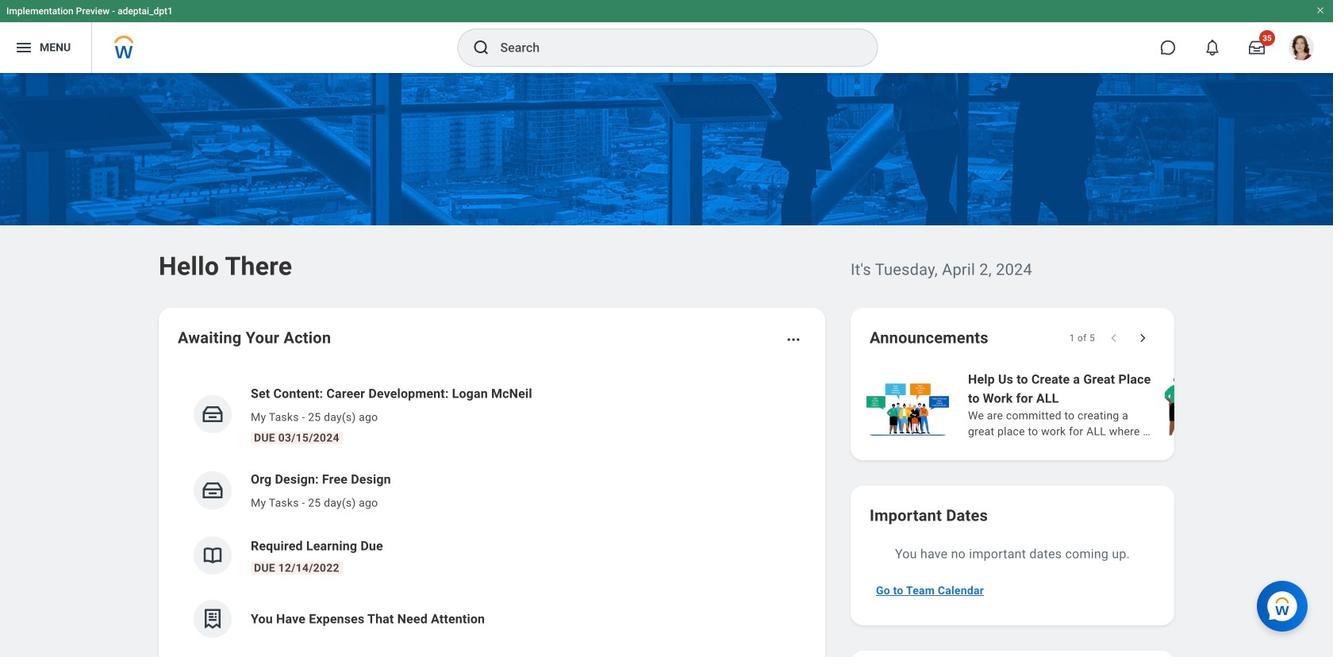Task type: vqa. For each thing, say whether or not it's contained in the screenshot.
THE CHEVRON LEFT SMALL IMAGE
yes



Task type: describe. For each thing, give the bounding box(es) containing it.
dashboard expenses image
[[201, 607, 225, 631]]

profile logan mcneil image
[[1289, 35, 1314, 64]]

related actions image
[[786, 332, 802, 348]]

inbox image
[[201, 479, 225, 502]]

search image
[[472, 38, 491, 57]]

close environment banner image
[[1316, 6, 1326, 15]]



Task type: locate. For each thing, give the bounding box(es) containing it.
inbox image
[[201, 402, 225, 426]]

book open image
[[201, 544, 225, 568]]

chevron left small image
[[1106, 330, 1122, 346]]

inbox large image
[[1249, 40, 1265, 56]]

list
[[864, 368, 1334, 441], [178, 371, 806, 651]]

notifications large image
[[1205, 40, 1221, 56]]

Search Workday  search field
[[500, 30, 845, 65]]

1 horizontal spatial list
[[864, 368, 1334, 441]]

main content
[[0, 73, 1334, 657]]

justify image
[[14, 38, 33, 57]]

chevron right small image
[[1135, 330, 1151, 346]]

banner
[[0, 0, 1334, 73]]

status
[[1070, 332, 1095, 344]]

0 horizontal spatial list
[[178, 371, 806, 651]]



